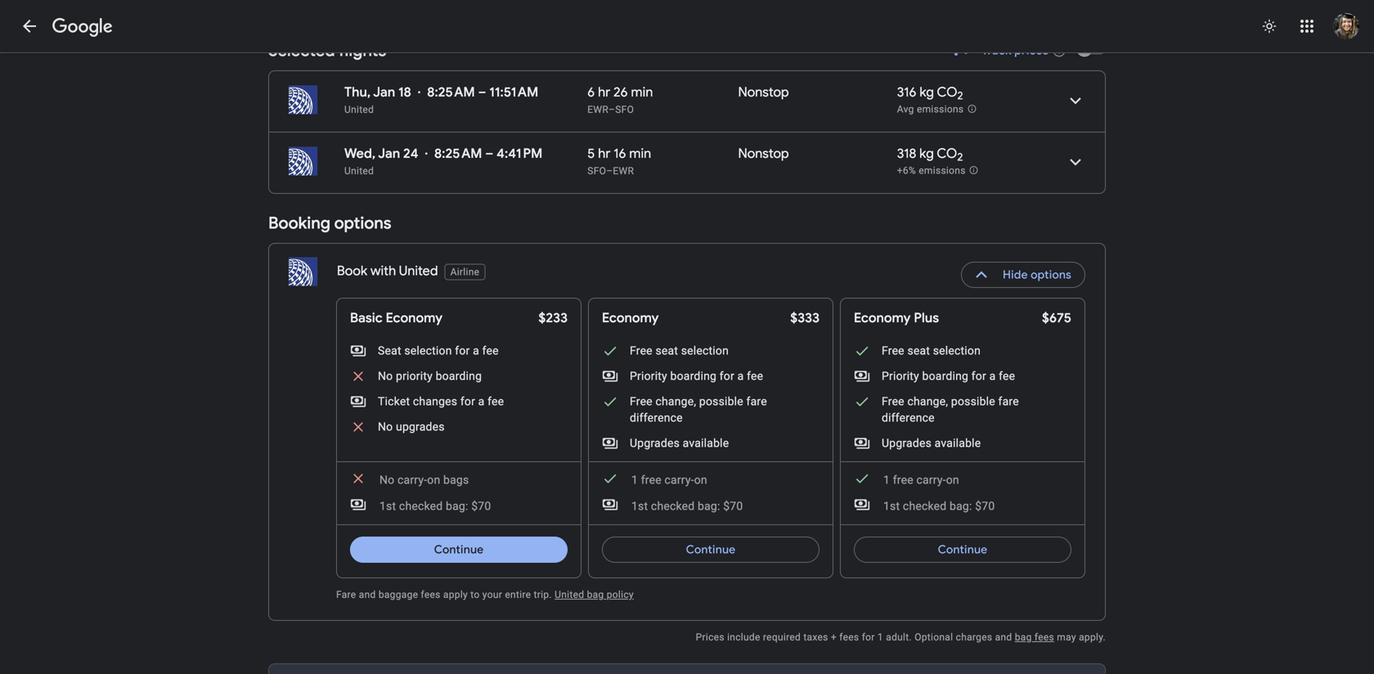 Task type: describe. For each thing, give the bounding box(es) containing it.
316
[[898, 84, 917, 101]]

options for hide options
[[1031, 268, 1072, 282]]

316 kg co 2
[[898, 84, 964, 103]]

Arrival time: 4:41 PM. text field
[[497, 145, 543, 162]]

0 horizontal spatial bag
[[587, 589, 604, 601]]

1 for economy plus
[[884, 473, 890, 487]]

book
[[337, 263, 368, 279]]

return flight on wednesday, january 24. leaves san francisco international airport at 8:25 am on wednesday, january 24 and arrives at newark liberty international airport at 4:41 pm on wednesday, january 24. element
[[345, 145, 543, 162]]

318 kg co 2
[[898, 145, 964, 164]]

total duration 5 hr 16 min. element
[[588, 145, 739, 164]]

options for booking options
[[334, 213, 392, 234]]

1 horizontal spatial and
[[996, 632, 1013, 643]]

$333
[[791, 310, 820, 327]]

apply.
[[1079, 632, 1106, 643]]

2 bag: from the left
[[698, 500, 721, 513]]

trip.
[[534, 589, 552, 601]]

bag fees button
[[1015, 632, 1055, 643]]

ewr inside 6 hr 26 min ewr – sfo
[[588, 104, 609, 115]]

1 carry- from the left
[[398, 473, 427, 487]]

thu,
[[345, 84, 371, 101]]

8:25 am – 11:51 am
[[427, 84, 539, 101]]

wed, jan 24
[[345, 145, 419, 162]]

 image for wed, jan 24
[[425, 146, 428, 162]]

upgrades for economy plus
[[882, 437, 932, 450]]

bag: for basic
[[446, 500, 469, 513]]

priority boarding for a fee for economy
[[630, 369, 764, 383]]

fare
[[336, 589, 356, 601]]

charges
[[956, 632, 993, 643]]

1 for economy
[[632, 473, 638, 487]]

possible for economy
[[700, 395, 744, 408]]

plus
[[914, 310, 940, 327]]

5
[[588, 145, 595, 162]]

bags
[[444, 473, 469, 487]]

sfo inside 5 hr 16 min sfo – ewr
[[588, 165, 607, 177]]

your
[[483, 589, 503, 601]]

no carry-on bags
[[380, 473, 469, 487]]

seat
[[378, 344, 402, 358]]

first checked bag costs 70 us dollars element for basic economy
[[350, 497, 491, 515]]

continue for economy plus
[[938, 543, 988, 557]]

economy for economy plus
[[854, 310, 911, 327]]

seat selection for a fee
[[378, 344, 499, 358]]

with
[[371, 263, 396, 279]]

ewr inside 5 hr 16 min sfo – ewr
[[613, 165, 634, 177]]

0 vertical spatial and
[[359, 589, 376, 601]]

318
[[898, 145, 917, 162]]

basic
[[350, 310, 383, 327]]

co for 318 kg co
[[937, 145, 958, 162]]

upgrades
[[396, 420, 445, 434]]

priority for economy plus
[[882, 369, 920, 383]]

selected flights
[[268, 40, 387, 61]]

free for economy plus
[[893, 473, 914, 487]]

prices
[[1015, 43, 1049, 58]]

2 $70 from the left
[[724, 500, 743, 513]]

first checked bag costs 70 us dollars element for economy plus
[[854, 497, 995, 515]]

1 horizontal spatial 1
[[878, 632, 884, 643]]

no priority boarding
[[378, 369, 482, 383]]

emissions for 318 kg co
[[919, 165, 966, 177]]

prices
[[696, 632, 725, 643]]

6
[[588, 84, 595, 101]]

1 continue button from the left
[[350, 530, 568, 570]]

1st for basic economy
[[380, 500, 396, 513]]

bag: for economy
[[950, 500, 973, 513]]

united right with
[[399, 263, 438, 279]]

no upgrades
[[378, 420, 445, 434]]

 image for thu, jan 18
[[418, 84, 421, 101]]

8:25 am – 4:41 pm
[[435, 145, 543, 162]]

1 free carry-on for economy plus
[[884, 473, 960, 487]]

8:25 am for 8:25 am – 11:51 am
[[427, 84, 475, 101]]

flight details. return flight on wednesday, january 24. leaves san francisco international airport at 8:25 am on wednesday, january 24 and arrives at newark liberty international airport at 4:41 pm on wednesday, january 24. image
[[1056, 142, 1096, 182]]

1st for economy
[[632, 500, 648, 513]]

18
[[399, 84, 412, 101]]

checked for basic economy
[[399, 500, 443, 513]]

booking options
[[268, 213, 392, 234]]

+6%
[[898, 165, 917, 177]]

nonstop flight. element for 5 hr 16 min
[[739, 145, 789, 164]]

4:41 pm
[[497, 145, 543, 162]]

1st checked bag: $70 for economy
[[884, 500, 995, 513]]

$70 for basic
[[472, 500, 491, 513]]

on for economy plus
[[947, 473, 960, 487]]

nonstop for 5 hr 16 min
[[739, 145, 789, 162]]

united right trip. at the bottom of the page
[[555, 589, 585, 601]]

continue button for economy plus
[[854, 530, 1072, 570]]

jan for wed,
[[378, 145, 400, 162]]

basic economy
[[350, 310, 443, 327]]

flight details. departing flight on thursday, january 18. leaves newark liberty international airport at 8:25 am on thursday, january 18 and arrives at san francisco international airport at 11:51 am on thursday, january 18. image
[[1056, 81, 1096, 120]]

Arrival time: 11:51 AM. text field
[[490, 84, 539, 101]]

kg for 318
[[920, 145, 934, 162]]

1st for economy plus
[[884, 500, 900, 513]]

26
[[614, 84, 628, 101]]

track prices
[[982, 43, 1049, 58]]

+
[[831, 632, 837, 643]]

priority
[[396, 369, 433, 383]]

required
[[763, 632, 801, 643]]

airline
[[451, 266, 480, 278]]

flights
[[339, 40, 387, 61]]

no for no carry-on bags
[[380, 473, 395, 487]]

taxes
[[804, 632, 829, 643]]

thu, jan 18
[[345, 84, 412, 101]]

adult.
[[886, 632, 912, 643]]

checked for economy plus
[[903, 500, 947, 513]]

0 horizontal spatial fees
[[421, 589, 441, 601]]

first checked bag costs 70 us dollars element for economy
[[602, 497, 743, 515]]

min for 5 hr 16 min
[[630, 145, 652, 162]]

wed,
[[345, 145, 376, 162]]

seat for economy
[[656, 344, 678, 358]]

book with united
[[337, 263, 438, 279]]

1 vertical spatial bag
[[1015, 632, 1032, 643]]

priority for economy
[[630, 369, 668, 383]]

departing flight on thursday, january 18. leaves newark liberty international airport at 8:25 am on thursday, january 18 and arrives at san francisco international airport at 11:51 am on thursday, january 18. element
[[345, 84, 539, 101]]

fare for $333
[[747, 395, 767, 408]]

economy for economy
[[602, 310, 659, 327]]

on for economy
[[695, 473, 708, 487]]

checked for economy
[[651, 500, 695, 513]]

include
[[728, 632, 761, 643]]



Task type: vqa. For each thing, say whether or not it's contained in the screenshot.
the , 866 US dollars element related to 'Tue, Jan 16' element
no



Task type: locate. For each thing, give the bounding box(es) containing it.
1 bag: from the left
[[446, 500, 469, 513]]

hr for 6
[[598, 84, 611, 101]]

8:25 am right 24 at the left
[[435, 145, 482, 162]]

united down thu, on the left
[[345, 104, 374, 115]]

0 horizontal spatial priority
[[630, 369, 668, 383]]

0 vertical spatial co
[[937, 84, 958, 101]]

upgrades available for economy plus
[[882, 437, 981, 450]]

1 2 from the top
[[958, 89, 964, 103]]

2 upgrades available from the left
[[882, 437, 981, 450]]

1 horizontal spatial  image
[[425, 146, 428, 162]]

sfo
[[616, 104, 634, 115], [588, 165, 607, 177]]

 image right 18
[[418, 84, 421, 101]]

3 continue from the left
[[938, 543, 988, 557]]

0 horizontal spatial checked
[[399, 500, 443, 513]]

0 vertical spatial no
[[378, 369, 393, 383]]

0 horizontal spatial 1 free carry-on
[[632, 473, 708, 487]]

2 horizontal spatial 1st checked bag: $70
[[884, 500, 995, 513]]

1 horizontal spatial possible
[[952, 395, 996, 408]]

sfo down the 5
[[588, 165, 607, 177]]

united down wed,
[[345, 165, 374, 177]]

economy
[[386, 310, 443, 327], [602, 310, 659, 327], [854, 310, 911, 327]]

2 free change, possible fare difference from the left
[[882, 395, 1020, 425]]

$675
[[1043, 310, 1072, 327]]

no
[[378, 369, 393, 383], [378, 420, 393, 434], [380, 473, 395, 487]]

0 vertical spatial 2
[[958, 89, 964, 103]]

0 horizontal spatial and
[[359, 589, 376, 601]]

hr right '6'
[[598, 84, 611, 101]]

nonstop flight. element
[[739, 84, 789, 103], [739, 145, 789, 164]]

fees left may at the right
[[1035, 632, 1055, 643]]

selection
[[405, 344, 452, 358], [681, 344, 729, 358], [934, 344, 981, 358]]

2 horizontal spatial fees
[[1035, 632, 1055, 643]]

3 boarding from the left
[[923, 369, 969, 383]]

0 horizontal spatial $70
[[472, 500, 491, 513]]

free change, possible fare difference
[[630, 395, 767, 425], [882, 395, 1020, 425]]

options inside dropdown button
[[1031, 268, 1072, 282]]

may
[[1058, 632, 1077, 643]]

3 selection from the left
[[934, 344, 981, 358]]

no down ticket in the bottom left of the page
[[378, 420, 393, 434]]

1 free carry-on for economy
[[632, 473, 708, 487]]

2 checked from the left
[[651, 500, 695, 513]]

0 vertical spatial kg
[[920, 84, 935, 101]]

economy up seat selection for a fee
[[386, 310, 443, 327]]

fees right + at the bottom of page
[[840, 632, 860, 643]]

2 horizontal spatial continue
[[938, 543, 988, 557]]

0 horizontal spatial difference
[[630, 411, 683, 425]]

1 horizontal spatial seat
[[908, 344, 931, 358]]

1 vertical spatial emissions
[[919, 165, 966, 177]]

hr inside 5 hr 16 min sfo – ewr
[[598, 145, 611, 162]]

1 horizontal spatial options
[[1031, 268, 1072, 282]]

3 1st checked bag: $70 from the left
[[884, 500, 995, 513]]

hr inside 6 hr 26 min ewr – sfo
[[598, 84, 611, 101]]

upgrades available for economy
[[630, 437, 729, 450]]

1
[[632, 473, 638, 487], [884, 473, 890, 487], [878, 632, 884, 643]]

1 horizontal spatial sfo
[[616, 104, 634, 115]]

1 nonstop flight. element from the top
[[739, 84, 789, 103]]

difference for economy plus
[[882, 411, 935, 425]]

0 vertical spatial  image
[[418, 84, 421, 101]]

1 fare from the left
[[747, 395, 767, 408]]

 image inside departing flight on thursday, january 18. leaves newark liberty international airport at 8:25 am on thursday, january 18 and arrives at san francisco international airport at 11:51 am on thursday, january 18. element
[[418, 84, 421, 101]]

change, for economy plus
[[908, 395, 949, 408]]

avg emissions
[[898, 104, 964, 115]]

min right 26
[[631, 84, 653, 101]]

2 nonstop flight. element from the top
[[739, 145, 789, 164]]

prices include required taxes + fees for 1 adult. optional charges and bag fees may apply.
[[696, 632, 1106, 643]]

1 nonstop from the top
[[739, 84, 789, 101]]

learn more about tracked prices image
[[1052, 43, 1067, 58]]

3 continue button from the left
[[854, 530, 1072, 570]]

min inside 6 hr 26 min ewr – sfo
[[631, 84, 653, 101]]

seat for economy plus
[[908, 344, 931, 358]]

jan
[[373, 84, 395, 101], [378, 145, 400, 162]]

kg up 'avg emissions'
[[920, 84, 935, 101]]

2 possible from the left
[[952, 395, 996, 408]]

nonstop flight. element for 6 hr 26 min
[[739, 84, 789, 103]]

2 continue from the left
[[686, 543, 736, 557]]

$70 for economy
[[976, 500, 995, 513]]

1 economy from the left
[[386, 310, 443, 327]]

options up the book
[[334, 213, 392, 234]]

0 horizontal spatial seat
[[656, 344, 678, 358]]

0 horizontal spatial bag:
[[446, 500, 469, 513]]

2 kg from the top
[[920, 145, 934, 162]]

1 vertical spatial  image
[[425, 146, 428, 162]]

0 horizontal spatial upgrades
[[630, 437, 680, 450]]

1 horizontal spatial 1st
[[632, 500, 648, 513]]

go back image
[[20, 16, 39, 36]]

8:25 am right 18
[[427, 84, 475, 101]]

– inside 6 hr 26 min ewr – sfo
[[609, 104, 616, 115]]

2 difference from the left
[[882, 411, 935, 425]]

0 horizontal spatial free
[[641, 473, 662, 487]]

1 horizontal spatial difference
[[882, 411, 935, 425]]

bag:
[[446, 500, 469, 513], [698, 500, 721, 513], [950, 500, 973, 513]]

checked
[[399, 500, 443, 513], [651, 500, 695, 513], [903, 500, 947, 513]]

ewr
[[588, 104, 609, 115], [613, 165, 634, 177]]

bag left may at the right
[[1015, 632, 1032, 643]]

2 up 'avg emissions'
[[958, 89, 964, 103]]

0 horizontal spatial free change, possible fare difference
[[630, 395, 767, 425]]

apply
[[443, 589, 468, 601]]

0 vertical spatial nonstop
[[739, 84, 789, 101]]

0 horizontal spatial selection
[[405, 344, 452, 358]]

kg inside 316 kg co 2
[[920, 84, 935, 101]]

2 upgrades from the left
[[882, 437, 932, 450]]

no down no upgrades
[[380, 473, 395, 487]]

3 checked from the left
[[903, 500, 947, 513]]

1 co from the top
[[937, 84, 958, 101]]

2 1st checked bag: $70 from the left
[[632, 500, 743, 513]]

0 horizontal spatial boarding
[[436, 369, 482, 383]]

2 horizontal spatial $70
[[976, 500, 995, 513]]

united
[[345, 104, 374, 115], [345, 165, 374, 177], [399, 263, 438, 279], [555, 589, 585, 601]]

and right charges
[[996, 632, 1013, 643]]

1 vertical spatial kg
[[920, 145, 934, 162]]

2 horizontal spatial carry-
[[917, 473, 947, 487]]

2 1 free carry-on from the left
[[884, 473, 960, 487]]

1 horizontal spatial free change, possible fare difference
[[882, 395, 1020, 425]]

2 horizontal spatial continue button
[[854, 530, 1072, 570]]

economy plus
[[854, 310, 940, 327]]

kg up +6% emissions at the top of the page
[[920, 145, 934, 162]]

0 horizontal spatial options
[[334, 213, 392, 234]]

0 horizontal spatial sfo
[[588, 165, 607, 177]]

2 free seat selection from the left
[[882, 344, 981, 358]]

1 vertical spatial options
[[1031, 268, 1072, 282]]

no for no priority boarding
[[378, 369, 393, 383]]

co inside 316 kg co 2
[[937, 84, 958, 101]]

min for 6 hr 26 min
[[631, 84, 653, 101]]

1 on from the left
[[427, 473, 441, 487]]

free change, possible fare difference for economy
[[630, 395, 767, 425]]

booking
[[268, 213, 331, 234]]

options right hide
[[1031, 268, 1072, 282]]

2 horizontal spatial selection
[[934, 344, 981, 358]]

11:51 am
[[490, 84, 539, 101]]

2 horizontal spatial checked
[[903, 500, 947, 513]]

3 first checked bag costs 70 us dollars element from the left
[[854, 497, 995, 515]]

change appearance image
[[1250, 7, 1290, 46]]

3 carry- from the left
[[917, 473, 947, 487]]

continue button
[[350, 530, 568, 570], [602, 530, 820, 570], [854, 530, 1072, 570]]

– inside 5 hr 16 min sfo – ewr
[[607, 165, 613, 177]]

co for 316 kg co
[[937, 84, 958, 101]]

bag
[[587, 589, 604, 601], [1015, 632, 1032, 643]]

– left 4:41 pm text field
[[486, 145, 494, 162]]

1 checked from the left
[[399, 500, 443, 513]]

0 vertical spatial bag
[[587, 589, 604, 601]]

3 on from the left
[[947, 473, 960, 487]]

1 first checked bag costs 70 us dollars element from the left
[[350, 497, 491, 515]]

3 bag: from the left
[[950, 500, 973, 513]]

2 seat from the left
[[908, 344, 931, 358]]

options
[[334, 213, 392, 234], [1031, 268, 1072, 282]]

$233
[[539, 310, 568, 327]]

2 vertical spatial no
[[380, 473, 395, 487]]

0 vertical spatial nonstop flight. element
[[739, 84, 789, 103]]

for
[[455, 344, 470, 358], [720, 369, 735, 383], [972, 369, 987, 383], [461, 395, 475, 408], [862, 632, 875, 643]]

–
[[478, 84, 486, 101], [609, 104, 616, 115], [486, 145, 494, 162], [607, 165, 613, 177]]

1 horizontal spatial on
[[695, 473, 708, 487]]

ewr down 16 at the top
[[613, 165, 634, 177]]

1 horizontal spatial first checked bag costs 70 us dollars element
[[602, 497, 743, 515]]

0 horizontal spatial ewr
[[588, 104, 609, 115]]

1 kg from the top
[[920, 84, 935, 101]]

1 horizontal spatial 1st checked bag: $70
[[632, 500, 743, 513]]

1 horizontal spatial fees
[[840, 632, 860, 643]]

1 free change, possible fare difference from the left
[[630, 395, 767, 425]]

2 boarding from the left
[[671, 369, 717, 383]]

1 horizontal spatial upgrades available
[[882, 437, 981, 450]]

2 carry- from the left
[[665, 473, 695, 487]]

– right departure time: 8:25 am. text box
[[478, 84, 486, 101]]

min right 16 at the top
[[630, 145, 652, 162]]

to
[[471, 589, 480, 601]]

1 seat from the left
[[656, 344, 678, 358]]

fees left the apply at the bottom left of page
[[421, 589, 441, 601]]

1 horizontal spatial bag
[[1015, 632, 1032, 643]]

co
[[937, 84, 958, 101], [937, 145, 958, 162]]

selection for economy plus
[[934, 344, 981, 358]]

1 difference from the left
[[630, 411, 683, 425]]

0 horizontal spatial carry-
[[398, 473, 427, 487]]

– down 26
[[609, 104, 616, 115]]

jan left 24 at the left
[[378, 145, 400, 162]]

3 economy from the left
[[854, 310, 911, 327]]

nonstop for 6 hr 26 min
[[739, 84, 789, 101]]

1 horizontal spatial checked
[[651, 500, 695, 513]]

 image right 24 at the left
[[425, 146, 428, 162]]

1 selection from the left
[[405, 344, 452, 358]]

avg
[[898, 104, 915, 115]]

policy
[[607, 589, 634, 601]]

boarding for economy
[[671, 369, 717, 383]]

1 vertical spatial jan
[[378, 145, 400, 162]]

16
[[614, 145, 626, 162]]

2 continue button from the left
[[602, 530, 820, 570]]

difference
[[630, 411, 683, 425], [882, 411, 935, 425]]

Departure time: 8:25 AM. text field
[[435, 145, 482, 162]]

free seat selection for economy
[[630, 344, 729, 358]]

emissions for 316 kg co
[[917, 104, 964, 115]]

1 vertical spatial hr
[[598, 145, 611, 162]]

free
[[630, 344, 653, 358], [882, 344, 905, 358], [630, 395, 653, 408], [882, 395, 905, 408]]

nonstop
[[739, 84, 789, 101], [739, 145, 789, 162]]

1 available from the left
[[683, 437, 729, 450]]

1 free seat selection from the left
[[630, 344, 729, 358]]

list
[[269, 71, 1106, 193]]

2 horizontal spatial 1
[[884, 473, 890, 487]]

2 change, from the left
[[908, 395, 949, 408]]

1 1st checked bag: $70 from the left
[[380, 500, 491, 513]]

1 horizontal spatial ewr
[[613, 165, 634, 177]]

0 vertical spatial sfo
[[616, 104, 634, 115]]

2 co from the top
[[937, 145, 958, 162]]

co up +6% emissions at the top of the page
[[937, 145, 958, 162]]

2 on from the left
[[695, 473, 708, 487]]

hide options
[[1003, 268, 1072, 282]]

jan for thu,
[[373, 84, 395, 101]]

fare and baggage fees apply to your entire trip. united bag policy
[[336, 589, 634, 601]]

difference for economy
[[630, 411, 683, 425]]

1 $70 from the left
[[472, 500, 491, 513]]

1 vertical spatial no
[[378, 420, 393, 434]]

selected
[[268, 40, 335, 61]]

economy left plus
[[854, 310, 911, 327]]

1 horizontal spatial upgrades
[[882, 437, 932, 450]]

0 vertical spatial min
[[631, 84, 653, 101]]

optional
[[915, 632, 954, 643]]

2 available from the left
[[935, 437, 981, 450]]

1 horizontal spatial priority boarding for a fee
[[882, 369, 1016, 383]]

available for economy
[[683, 437, 729, 450]]

2 first checked bag costs 70 us dollars element from the left
[[602, 497, 743, 515]]

1 vertical spatial min
[[630, 145, 652, 162]]

0 horizontal spatial continue button
[[350, 530, 568, 570]]

upgrades
[[630, 437, 680, 450], [882, 437, 932, 450]]

1 hr from the top
[[598, 84, 611, 101]]

0 horizontal spatial available
[[683, 437, 729, 450]]

1 free from the left
[[641, 473, 662, 487]]

1 horizontal spatial priority
[[882, 369, 920, 383]]

kg inside 318 kg co 2
[[920, 145, 934, 162]]

boarding
[[436, 369, 482, 383], [671, 369, 717, 383], [923, 369, 969, 383]]

2 selection from the left
[[681, 344, 729, 358]]

1 upgrades from the left
[[630, 437, 680, 450]]

2 inside 318 kg co 2
[[958, 150, 964, 164]]

0 horizontal spatial economy
[[386, 310, 443, 327]]

upgrades available
[[630, 437, 729, 450], [882, 437, 981, 450]]

and right fare at the bottom left of the page
[[359, 589, 376, 601]]

0 horizontal spatial continue
[[434, 543, 484, 557]]

3 1st from the left
[[884, 500, 900, 513]]

2
[[958, 89, 964, 103], [958, 150, 964, 164]]

1 horizontal spatial available
[[935, 437, 981, 450]]

jan left 18
[[373, 84, 395, 101]]

1 horizontal spatial continue button
[[602, 530, 820, 570]]

2 economy from the left
[[602, 310, 659, 327]]

1st checked bag: $70 for basic
[[380, 500, 491, 513]]

2 priority from the left
[[882, 369, 920, 383]]

sfo inside 6 hr 26 min ewr – sfo
[[616, 104, 634, 115]]

no for no upgrades
[[378, 420, 393, 434]]

1 horizontal spatial fare
[[999, 395, 1020, 408]]

emissions
[[917, 104, 964, 115], [919, 165, 966, 177]]

hide
[[1003, 268, 1028, 282]]

1 change, from the left
[[656, 395, 697, 408]]

bag left policy
[[587, 589, 604, 601]]

1 horizontal spatial free seat selection
[[882, 344, 981, 358]]

ticket
[[378, 395, 410, 408]]

2 horizontal spatial 1st
[[884, 500, 900, 513]]

1 horizontal spatial change,
[[908, 395, 949, 408]]

5 hr 16 min sfo – ewr
[[588, 145, 652, 177]]

$70
[[472, 500, 491, 513], [724, 500, 743, 513], [976, 500, 995, 513]]

change, for economy
[[656, 395, 697, 408]]

1 horizontal spatial $70
[[724, 500, 743, 513]]

free
[[641, 473, 662, 487], [893, 473, 914, 487]]

emissions down 316 kg co 2
[[917, 104, 964, 115]]

co inside 318 kg co 2
[[937, 145, 958, 162]]

first checked bag costs 70 us dollars element
[[350, 497, 491, 515], [602, 497, 743, 515], [854, 497, 995, 515]]

Departure time: 8:25 AM. text field
[[427, 84, 475, 101]]

1 1st from the left
[[380, 500, 396, 513]]

0 horizontal spatial change,
[[656, 395, 697, 408]]

carry-
[[398, 473, 427, 487], [665, 473, 695, 487], [917, 473, 947, 487]]

co up 'avg emissions'
[[937, 84, 958, 101]]

1 possible from the left
[[700, 395, 744, 408]]

0 horizontal spatial 1
[[632, 473, 638, 487]]

hr right the 5
[[598, 145, 611, 162]]

boarding for economy plus
[[923, 369, 969, 383]]

2 horizontal spatial boarding
[[923, 369, 969, 383]]

continue for economy
[[686, 543, 736, 557]]

0 vertical spatial 8:25 am
[[427, 84, 475, 101]]

24
[[403, 145, 419, 162]]

1 boarding from the left
[[436, 369, 482, 383]]

kg
[[920, 84, 935, 101], [920, 145, 934, 162]]

1 horizontal spatial economy
[[602, 310, 659, 327]]

selection for economy
[[681, 344, 729, 358]]

1 horizontal spatial boarding
[[671, 369, 717, 383]]

1 horizontal spatial carry-
[[665, 473, 695, 487]]

free seat selection
[[630, 344, 729, 358], [882, 344, 981, 358]]

carry- for economy plus
[[917, 473, 947, 487]]

2 up +6% emissions at the top of the page
[[958, 150, 964, 164]]

2 for 316 kg co
[[958, 89, 964, 103]]

1 vertical spatial 8:25 am
[[435, 145, 482, 162]]

no down the seat at the bottom left
[[378, 369, 393, 383]]

emissions down 318 kg co 2
[[919, 165, 966, 177]]

list containing thu, jan 18
[[269, 71, 1106, 193]]

1 vertical spatial ewr
[[613, 165, 634, 177]]

1 continue from the left
[[434, 543, 484, 557]]

ticket changes for a fee
[[378, 395, 504, 408]]

min inside 5 hr 16 min sfo – ewr
[[630, 145, 652, 162]]

8:25 am for 8:25 am – 4:41 pm
[[435, 145, 482, 162]]

1 vertical spatial nonstop flight. element
[[739, 145, 789, 164]]

united bag policy link
[[555, 589, 634, 601]]

ewr down '6'
[[588, 104, 609, 115]]

carry- for economy
[[665, 473, 695, 487]]

free change, possible fare difference for economy plus
[[882, 395, 1020, 425]]

1 vertical spatial and
[[996, 632, 1013, 643]]

0 horizontal spatial fare
[[747, 395, 767, 408]]

1 vertical spatial sfo
[[588, 165, 607, 177]]

total duration 6 hr 26 min. element
[[588, 84, 739, 103]]

0 horizontal spatial 1st
[[380, 500, 396, 513]]

1 free carry-on
[[632, 473, 708, 487], [884, 473, 960, 487]]

8:25 am
[[427, 84, 475, 101], [435, 145, 482, 162]]

1 priority boarding for a fee from the left
[[630, 369, 764, 383]]

priority boarding for a fee for economy plus
[[882, 369, 1016, 383]]

 image
[[418, 84, 421, 101], [425, 146, 428, 162]]

free for economy
[[641, 473, 662, 487]]

priority
[[630, 369, 668, 383], [882, 369, 920, 383]]

sfo down 26
[[616, 104, 634, 115]]

6 hr 26 min ewr – sfo
[[588, 84, 653, 115]]

1 horizontal spatial selection
[[681, 344, 729, 358]]

hide options button
[[962, 255, 1086, 295]]

possible
[[700, 395, 744, 408], [952, 395, 996, 408]]

hr for 5
[[598, 145, 611, 162]]

2 hr from the top
[[598, 145, 611, 162]]

free seat selection for economy plus
[[882, 344, 981, 358]]

kg for 316
[[920, 84, 935, 101]]

change,
[[656, 395, 697, 408], [908, 395, 949, 408]]

min
[[631, 84, 653, 101], [630, 145, 652, 162]]

economy right $233
[[602, 310, 659, 327]]

baggage
[[379, 589, 418, 601]]

0 horizontal spatial possible
[[700, 395, 744, 408]]

continue button for economy
[[602, 530, 820, 570]]

seat
[[656, 344, 678, 358], [908, 344, 931, 358]]

hr
[[598, 84, 611, 101], [598, 145, 611, 162]]

1 1 free carry-on from the left
[[632, 473, 708, 487]]

2 fare from the left
[[999, 395, 1020, 408]]

1 vertical spatial co
[[937, 145, 958, 162]]

0 horizontal spatial priority boarding for a fee
[[630, 369, 764, 383]]

entire
[[505, 589, 531, 601]]

changes
[[413, 395, 458, 408]]

2 priority boarding for a fee from the left
[[882, 369, 1016, 383]]

2 1st from the left
[[632, 500, 648, 513]]

2 free from the left
[[893, 473, 914, 487]]

2 2 from the top
[[958, 150, 964, 164]]

1 upgrades available from the left
[[630, 437, 729, 450]]

upgrades for economy
[[630, 437, 680, 450]]

1 priority from the left
[[630, 369, 668, 383]]

track
[[982, 43, 1012, 58]]

fare for $675
[[999, 395, 1020, 408]]

available for economy plus
[[935, 437, 981, 450]]

2 nonstop from the top
[[739, 145, 789, 162]]

2 inside 316 kg co 2
[[958, 89, 964, 103]]

+6% emissions
[[898, 165, 966, 177]]

– down total duration 5 hr 16 min. element at top
[[607, 165, 613, 177]]

possible for economy plus
[[952, 395, 996, 408]]

0 horizontal spatial on
[[427, 473, 441, 487]]

1 horizontal spatial bag:
[[698, 500, 721, 513]]

2 for 318 kg co
[[958, 150, 964, 164]]

3 $70 from the left
[[976, 500, 995, 513]]

 image inside return flight on wednesday, january 24. leaves san francisco international airport at 8:25 am on wednesday, january 24 and arrives at newark liberty international airport at 4:41 pm on wednesday, january 24. element
[[425, 146, 428, 162]]



